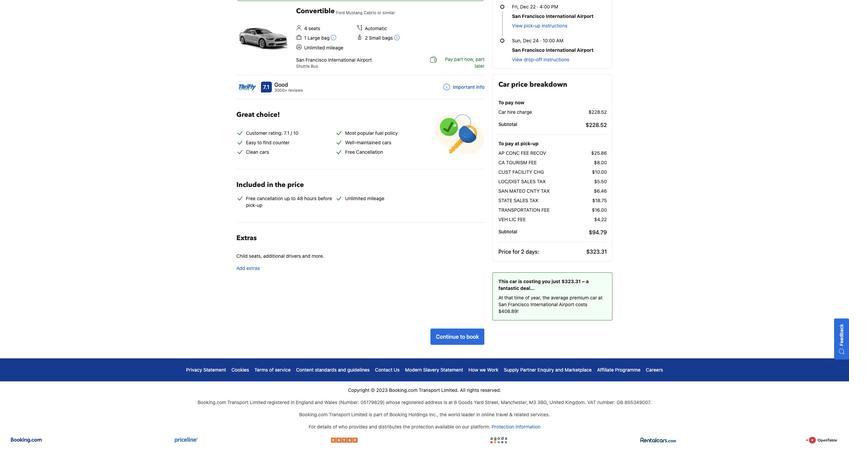 Task type: locate. For each thing, give the bounding box(es) containing it.
we
[[480, 367, 486, 373]]

of right terms
[[269, 367, 274, 373]]

· for 24
[[540, 38, 541, 43]]

pay for $94.79
[[505, 141, 514, 147]]

0 horizontal spatial 7.1
[[263, 84, 269, 90]]

mateo
[[509, 188, 526, 194]]

instructions up am on the right top of page
[[542, 23, 568, 29]]

ca tourism fee
[[498, 160, 537, 166]]

1 vertical spatial to
[[498, 141, 504, 147]]

more.
[[312, 253, 324, 259]]

footer containing privacy statement
[[0, 359, 849, 456]]

0 vertical spatial 7.1
[[263, 84, 269, 90]]

to up ap
[[498, 141, 504, 147]]

©
[[371, 388, 375, 393]]

05179829)
[[361, 400, 385, 406]]

tax for state sales tax
[[530, 198, 538, 204]]

0 vertical spatial transport
[[419, 388, 440, 393]]

registered left the england
[[267, 400, 290, 406]]

footer
[[0, 359, 849, 456]]

1 vertical spatial view
[[512, 57, 523, 62]]

at left 6
[[449, 400, 453, 406]]

now
[[515, 100, 524, 106]]

2 san francisco international airport from the top
[[512, 47, 594, 53]]

1 vertical spatial is
[[444, 400, 447, 406]]

airport inside san francisco international airport shuttle bus
[[357, 57, 372, 63]]

1 vertical spatial unlimited
[[345, 195, 366, 201]]

contact us
[[375, 367, 400, 373]]

0 vertical spatial unlimited
[[304, 45, 325, 51]]

view drop-off instructions
[[512, 57, 569, 62]]

1 horizontal spatial to
[[291, 195, 296, 201]]

up left 48 in the top left of the page
[[284, 195, 290, 201]]

unlimited inside product card "group"
[[304, 45, 325, 51]]

part right the pay on the top right of the page
[[454, 56, 463, 62]]

$323.31 left –
[[562, 279, 581, 285]]

united
[[550, 400, 564, 406]]

0 vertical spatial instructions
[[542, 23, 568, 29]]

$4.22
[[594, 217, 607, 223]]

international inside san francisco international airport shuttle bus
[[328, 57, 355, 63]]

2 left small
[[365, 35, 368, 41]]

free inside free cancellation up to 48 hours before pick-up
[[246, 195, 256, 201]]

pick- up 'ap conc fee recov'
[[521, 141, 533, 147]]

2 subtotal from the top
[[498, 229, 517, 235]]

booking.com up for
[[299, 412, 328, 418]]

view inside button
[[512, 57, 523, 62]]

car up the to pay now
[[498, 80, 510, 89]]

1 vertical spatial dec
[[523, 38, 532, 43]]

pay
[[445, 56, 453, 62]]

important
[[453, 84, 475, 90]]

francisco down 22
[[522, 13, 545, 19]]

recov
[[530, 150, 546, 156]]

us
[[394, 367, 400, 373]]

1 vertical spatial car
[[498, 109, 506, 115]]

0 vertical spatial to
[[498, 100, 504, 106]]

at up conc
[[515, 141, 519, 147]]

0 horizontal spatial free
[[246, 195, 256, 201]]

1 vertical spatial cars
[[260, 149, 269, 155]]

pick- up 24
[[524, 23, 535, 29]]

1 vertical spatial limited
[[351, 412, 367, 418]]

0 vertical spatial to
[[257, 139, 262, 145]]

instructions inside button
[[544, 57, 569, 62]]

careers link
[[646, 367, 663, 374]]

is down 05179829) at the bottom of the page
[[369, 412, 372, 418]]

contact us link
[[375, 367, 400, 374]]

status
[[236, 0, 485, 1]]

statement up limited.
[[441, 367, 463, 373]]

cust facility chg
[[498, 169, 544, 175]]

2 vertical spatial is
[[369, 412, 372, 418]]

tooltip arial label image
[[331, 35, 336, 40], [331, 35, 336, 40], [394, 35, 400, 40], [394, 35, 400, 40]]

and left more.
[[302, 253, 310, 259]]

francisco up the bus in the top left of the page
[[306, 57, 327, 63]]

cars down policy
[[382, 139, 391, 145]]

0 vertical spatial san francisco international airport
[[512, 13, 594, 19]]

up up recov
[[533, 141, 539, 147]]

in
[[267, 180, 273, 189], [291, 400, 295, 406], [476, 412, 480, 418]]

car up the "fantastic"
[[510, 279, 517, 285]]

1 horizontal spatial limited
[[351, 412, 367, 418]]

2 vertical spatial pick-
[[246, 202, 257, 208]]

francisco inside at that time of year, the average premium car at san francisco international airport costs $408.89!
[[508, 302, 529, 308]]

1 vertical spatial car
[[590, 295, 597, 301]]

1 vertical spatial pick-
[[521, 141, 533, 147]]

0 vertical spatial view
[[512, 23, 523, 29]]

sales up transportation
[[514, 198, 528, 204]]

0 vertical spatial mileage
[[326, 45, 343, 51]]

1 vertical spatial free
[[246, 195, 256, 201]]

international
[[546, 13, 576, 19], [546, 47, 576, 53], [328, 57, 355, 63], [531, 302, 558, 308]]

$228.52 for car hire charge
[[589, 109, 607, 115]]

tax right cnty
[[541, 188, 550, 194]]

state
[[498, 198, 512, 204]]

0 horizontal spatial limited
[[250, 400, 266, 406]]

airport inside at that time of year, the average premium car at san francisco international airport costs $408.89!
[[559, 302, 574, 308]]

1 pay from the top
[[505, 100, 514, 106]]

continue to book
[[436, 334, 479, 340]]

0 vertical spatial $323.31
[[586, 249, 607, 255]]

0 vertical spatial unlimited mileage
[[304, 45, 343, 51]]

bus
[[311, 64, 318, 69]]

0 vertical spatial subtotal
[[498, 122, 517, 127]]

limited for registered
[[250, 400, 266, 406]]

transport down cookies button
[[227, 400, 249, 406]]

in left the online
[[476, 412, 480, 418]]

1 car from the top
[[498, 80, 510, 89]]

2 view from the top
[[512, 57, 523, 62]]

1 vertical spatial at
[[598, 295, 603, 301]]

modern
[[405, 367, 422, 373]]

the inside at that time of year, the average premium car at san francisco international airport costs $408.89!
[[543, 295, 550, 301]]

1 horizontal spatial unlimited mileage
[[345, 195, 384, 201]]

is up deal…
[[518, 279, 522, 285]]

free cancellation up to 48 hours before pick-up
[[246, 195, 332, 208]]

subtotal down hire
[[498, 122, 517, 127]]

2 horizontal spatial at
[[598, 295, 603, 301]]

car hire charge
[[498, 109, 532, 115]]

0 horizontal spatial unlimited
[[304, 45, 325, 51]]

gb
[[617, 400, 623, 406]]

2 car from the top
[[498, 109, 506, 115]]

1 vertical spatial 2
[[521, 249, 524, 255]]

0 vertical spatial at
[[515, 141, 519, 147]]

fee down the to pay at pick-up
[[521, 150, 529, 156]]

unlimited mileage
[[304, 45, 343, 51], [345, 195, 384, 201]]

seats,
[[249, 253, 262, 259]]

1 horizontal spatial 7.1
[[284, 130, 289, 136]]

fee for veh lic fee
[[518, 217, 526, 223]]

1 vertical spatial to
[[291, 195, 296, 201]]

instructions right "off"
[[544, 57, 569, 62]]

$408.89!
[[498, 309, 519, 314]]

san francisco international airport for 10:00
[[512, 47, 594, 53]]

2 right for
[[521, 249, 524, 255]]

car
[[510, 279, 517, 285], [590, 295, 597, 301]]

convertible ford mustang cabrio or similar
[[296, 6, 395, 16]]

in left the england
[[291, 400, 295, 406]]

rating:
[[269, 130, 283, 136]]

0 horizontal spatial cars
[[260, 149, 269, 155]]

and left wales
[[315, 400, 323, 406]]

to for easy
[[257, 139, 262, 145]]

supplied by thrifty image
[[237, 82, 258, 92]]

registered up "holdings" at the bottom of the page
[[401, 400, 424, 406]]

to for continue
[[460, 334, 465, 340]]

pay
[[505, 100, 514, 106], [505, 141, 514, 147]]

0 vertical spatial price
[[511, 80, 528, 89]]

fee right transportation
[[542, 207, 550, 213]]

to inside free cancellation up to 48 hours before pick-up
[[291, 195, 296, 201]]

1 horizontal spatial mileage
[[367, 195, 384, 201]]

part up later
[[476, 56, 485, 62]]

0 horizontal spatial mileage
[[326, 45, 343, 51]]

free
[[345, 149, 355, 155], [246, 195, 256, 201]]

san up shuttle on the left top
[[296, 57, 304, 63]]

price up now
[[511, 80, 528, 89]]

0 vertical spatial in
[[267, 180, 273, 189]]

fri,
[[512, 4, 519, 10]]

unlimited right before
[[345, 195, 366, 201]]

ap conc fee recov
[[498, 150, 546, 156]]

1 vertical spatial ·
[[540, 38, 541, 43]]

policy
[[385, 130, 398, 136]]

$5.50
[[594, 179, 607, 185]]

view inside button
[[512, 23, 523, 29]]

0 horizontal spatial at
[[449, 400, 453, 406]]

2 vertical spatial to
[[460, 334, 465, 340]]

at inside footer
[[449, 400, 453, 406]]

0 vertical spatial tax
[[537, 179, 546, 185]]

fantastic
[[498, 286, 519, 291]]

instructions inside button
[[542, 23, 568, 29]]

0 vertical spatial limited
[[250, 400, 266, 406]]

subtotal
[[498, 122, 517, 127], [498, 229, 517, 235]]

1 vertical spatial san francisco international airport
[[512, 47, 594, 53]]

0 horizontal spatial statement
[[203, 367, 226, 373]]

ford
[[336, 10, 345, 15]]

this
[[498, 279, 508, 285]]

view up sun,
[[512, 23, 523, 29]]

pay for $228.52
[[505, 100, 514, 106]]

statement right privacy
[[203, 367, 226, 373]]

add extras button
[[236, 265, 485, 272]]

limited down terms
[[250, 400, 266, 406]]

1 horizontal spatial cars
[[382, 139, 391, 145]]

to left 48 in the top left of the page
[[291, 195, 296, 201]]

2 registered from the left
[[401, 400, 424, 406]]

francisco down time
[[508, 302, 529, 308]]

international down bag
[[328, 57, 355, 63]]

up up sun, dec 24 · 10:00 am
[[535, 23, 540, 29]]

pick-
[[524, 23, 535, 29], [521, 141, 533, 147], [246, 202, 257, 208]]

10
[[293, 130, 298, 136]]

guidelines
[[347, 367, 370, 373]]

up down cancellation
[[257, 202, 263, 208]]

fee down recov
[[529, 160, 537, 166]]

san down fri,
[[512, 13, 521, 19]]

ca
[[498, 160, 505, 166]]

0 horizontal spatial booking.com
[[198, 400, 226, 406]]

4:00
[[540, 4, 550, 10]]

booking.com up whose
[[389, 388, 418, 393]]

1 horizontal spatial statement
[[441, 367, 463, 373]]

fee for ap conc fee recov
[[521, 150, 529, 156]]

in up cancellation
[[267, 180, 273, 189]]

subtotal for $94.79
[[498, 229, 517, 235]]

to left the find
[[257, 139, 262, 145]]

part down 05179829) at the bottom of the page
[[374, 412, 382, 418]]

international down year,
[[531, 302, 558, 308]]

inc.,
[[429, 412, 438, 418]]

bags
[[382, 35, 393, 41]]

0 vertical spatial ·
[[537, 4, 538, 10]]

affiliate programme
[[597, 367, 641, 373]]

the right year,
[[543, 295, 550, 301]]

0 horizontal spatial ·
[[537, 4, 538, 10]]

0 vertical spatial sales
[[521, 179, 536, 185]]

$10.00
[[592, 169, 607, 175]]

2 pay from the top
[[505, 141, 514, 147]]

0 horizontal spatial car
[[510, 279, 517, 285]]

san francisco international airport down "10:00"
[[512, 47, 594, 53]]

to left book
[[460, 334, 465, 340]]

$228.52
[[589, 109, 607, 115], [586, 122, 607, 128]]

dec left 24
[[523, 38, 532, 43]]

· for 22
[[537, 4, 538, 10]]

0 horizontal spatial is
[[369, 412, 372, 418]]

/
[[291, 130, 292, 136]]

to
[[257, 139, 262, 145], [291, 195, 296, 201], [460, 334, 465, 340]]

of left "who"
[[333, 424, 337, 430]]

1 vertical spatial instructions
[[544, 57, 569, 62]]

fee right lic
[[518, 217, 526, 223]]

2 horizontal spatial in
[[476, 412, 480, 418]]

1 vertical spatial $323.31
[[562, 279, 581, 285]]

to for $228.52
[[498, 100, 504, 106]]

car inside this car is costing you just $323.31 – a fantastic deal…
[[510, 279, 517, 285]]

1 horizontal spatial part
[[454, 56, 463, 62]]

2 horizontal spatial is
[[518, 279, 522, 285]]

1 horizontal spatial car
[[590, 295, 597, 301]]

price up 48 in the top left of the page
[[287, 180, 304, 189]]

enquiry
[[538, 367, 554, 373]]

free for free cancellation up to 48 hours before pick-up
[[246, 195, 256, 201]]

1 horizontal spatial in
[[291, 400, 295, 406]]

sales for state
[[514, 198, 528, 204]]

most popular fuel policy
[[345, 130, 398, 136]]

transportation fee
[[498, 207, 550, 213]]

transport up "who"
[[329, 412, 350, 418]]

dec left 22
[[520, 4, 529, 10]]

0 vertical spatial booking.com
[[389, 388, 418, 393]]

supply partner enquiry and marketplace
[[504, 367, 592, 373]]

0 horizontal spatial in
[[267, 180, 273, 189]]

world
[[448, 412, 460, 418]]

· right 24
[[540, 38, 541, 43]]

1 horizontal spatial ·
[[540, 38, 541, 43]]

is inside this car is costing you just $323.31 – a fantastic deal…
[[518, 279, 522, 285]]

2 statement from the left
[[441, 367, 463, 373]]

2 to from the top
[[498, 141, 504, 147]]

clean
[[246, 149, 258, 155]]

2 horizontal spatial to
[[460, 334, 465, 340]]

1 horizontal spatial transport
[[329, 412, 350, 418]]

view left drop-
[[512, 57, 523, 62]]

to up car hire charge
[[498, 100, 504, 106]]

1 vertical spatial unlimited mileage
[[345, 195, 384, 201]]

1 vertical spatial price
[[287, 180, 304, 189]]

price
[[498, 249, 511, 255]]

airport
[[577, 13, 594, 19], [577, 47, 594, 53], [357, 57, 372, 63], [559, 302, 574, 308]]

unlimited down large
[[304, 45, 325, 51]]

at right premium
[[598, 295, 603, 301]]

1 san francisco international airport from the top
[[512, 13, 594, 19]]

sales up san mateo cnty tax
[[521, 179, 536, 185]]

7.1 element
[[261, 82, 272, 93]]

a
[[586, 279, 589, 285]]

booking.com transport limited is part of booking holdings inc., the world leader in online travel & related services.
[[299, 412, 550, 418]]

car left hire
[[498, 109, 506, 115]]

find
[[263, 139, 271, 145]]

instructions for view pick-up instructions
[[542, 23, 568, 29]]

subtotal down veh lic fee
[[498, 229, 517, 235]]

car inside at that time of year, the average premium car at san francisco international airport costs $408.89!
[[590, 295, 597, 301]]

2 inside product card "group"
[[365, 35, 368, 41]]

san down sun,
[[512, 47, 521, 53]]

1 horizontal spatial at
[[515, 141, 519, 147]]

0 horizontal spatial to
[[257, 139, 262, 145]]

francisco down 24
[[522, 47, 545, 53]]

1 view from the top
[[512, 23, 523, 29]]

0 horizontal spatial 2
[[365, 35, 368, 41]]

free down included
[[246, 195, 256, 201]]

pick- down cancellation
[[246, 202, 257, 208]]

free down well- on the top left
[[345, 149, 355, 155]]

1 horizontal spatial $323.31
[[586, 249, 607, 255]]

1 vertical spatial $228.52
[[586, 122, 607, 128]]

transport up address
[[419, 388, 440, 393]]

is left 6
[[444, 400, 447, 406]]

san down at
[[498, 302, 507, 308]]

tax down cnty
[[530, 198, 538, 204]]

car for car hire charge
[[498, 109, 506, 115]]

1 horizontal spatial booking.com
[[299, 412, 328, 418]]

cabrio
[[364, 10, 376, 15]]

statement
[[203, 367, 226, 373], [441, 367, 463, 373]]

7.1 left /
[[284, 130, 289, 136]]

of right time
[[525, 295, 530, 301]]

san francisco international airport down pm
[[512, 13, 594, 19]]

car right premium
[[590, 295, 597, 301]]

0 horizontal spatial price
[[287, 180, 304, 189]]

tax down chg
[[537, 179, 546, 185]]

dec for fri,
[[520, 4, 529, 10]]

1 horizontal spatial price
[[511, 80, 528, 89]]

0 vertical spatial free
[[345, 149, 355, 155]]

7.1 inside product card "group"
[[263, 84, 269, 90]]

free cancellation
[[345, 149, 383, 155]]

san mateo cnty tax
[[498, 188, 550, 194]]

product card group
[[236, 6, 485, 94]]

at that time of year, the average premium car at san francisco international airport costs $408.89!
[[498, 295, 603, 314]]

pay up conc
[[505, 141, 514, 147]]

1 vertical spatial sales
[[514, 198, 528, 204]]

0 horizontal spatial unlimited mileage
[[304, 45, 343, 51]]

cars down the find
[[260, 149, 269, 155]]

1 subtotal from the top
[[498, 122, 517, 127]]

booking.com down privacy statement link
[[198, 400, 226, 406]]

$323.31 down $94.79
[[586, 249, 607, 255]]

international down am on the right top of page
[[546, 47, 576, 53]]

7.1
[[263, 84, 269, 90], [284, 130, 289, 136]]

international inside at that time of year, the average premium car at san francisco international airport costs $408.89!
[[531, 302, 558, 308]]

child seats, additional drivers and more.
[[236, 253, 324, 259]]

customer rating 7.1 good element
[[274, 81, 303, 89]]

2 horizontal spatial transport
[[419, 388, 440, 393]]

0 horizontal spatial part
[[374, 412, 382, 418]]

2 horizontal spatial booking.com
[[389, 388, 418, 393]]

2 vertical spatial transport
[[329, 412, 350, 418]]

protection
[[411, 424, 434, 430]]

fee for ca tourism fee
[[529, 160, 537, 166]]

rentalcars image
[[640, 436, 677, 445]]

unlimited
[[304, 45, 325, 51], [345, 195, 366, 201]]

international down pm
[[546, 13, 576, 19]]

the up cancellation
[[275, 180, 286, 189]]

0 vertical spatial dec
[[520, 4, 529, 10]]

1 vertical spatial 7.1
[[284, 130, 289, 136]]

1 to from the top
[[498, 100, 504, 106]]

before
[[318, 195, 332, 201]]

0 vertical spatial is
[[518, 279, 522, 285]]

limited up the provides
[[351, 412, 367, 418]]

· right 22
[[537, 4, 538, 10]]

1 vertical spatial booking.com
[[198, 400, 226, 406]]

address
[[425, 400, 442, 406]]

1 horizontal spatial free
[[345, 149, 355, 155]]

1 horizontal spatial is
[[444, 400, 447, 406]]

fee
[[521, 150, 529, 156], [529, 160, 537, 166], [542, 207, 550, 213], [518, 217, 526, 223]]

terms of service link
[[254, 367, 291, 374]]

0 vertical spatial cars
[[382, 139, 391, 145]]

0 horizontal spatial transport
[[227, 400, 249, 406]]

2 vertical spatial tax
[[530, 198, 538, 204]]



Task type: describe. For each thing, give the bounding box(es) containing it.
privacy
[[186, 367, 202, 373]]

the right inc., on the bottom
[[440, 412, 447, 418]]

san inside at that time of year, the average premium car at san francisco international airport costs $408.89!
[[498, 302, 507, 308]]

1 statement from the left
[[203, 367, 226, 373]]

add extras
[[236, 265, 260, 271]]

how we work link
[[469, 367, 498, 374]]

tax for loc/dist sales tax
[[537, 179, 546, 185]]

good
[[274, 82, 288, 88]]

booking.com for is
[[299, 412, 328, 418]]

of inside at that time of year, the average premium car at san francisco international airport costs $408.89!
[[525, 295, 530, 301]]

modern slavery statement
[[405, 367, 463, 373]]

the down booking
[[403, 424, 410, 430]]

content standards and guidelines link
[[296, 367, 370, 374]]

$6.46
[[594, 188, 607, 194]]

reviews
[[288, 88, 303, 93]]

car for car price breakdown
[[498, 80, 510, 89]]

premium
[[570, 295, 589, 301]]

feedback
[[839, 324, 844, 346]]

2 horizontal spatial part
[[476, 56, 485, 62]]

kingdom.
[[565, 400, 586, 406]]

1 horizontal spatial 2
[[521, 249, 524, 255]]

maintained
[[357, 139, 381, 145]]

pick- inside free cancellation up to 48 hours before pick-up
[[246, 202, 257, 208]]

of left booking
[[384, 412, 388, 418]]

free for free cancellation
[[345, 149, 355, 155]]

charge
[[517, 109, 532, 115]]

careers
[[646, 367, 663, 373]]

at inside at that time of year, the average premium car at san francisco international airport costs $408.89!
[[598, 295, 603, 301]]

content standards and guidelines
[[296, 367, 370, 373]]

privacy statement
[[186, 367, 226, 373]]

view pick-up instructions button
[[512, 22, 568, 29]]

all
[[460, 388, 465, 393]]

48
[[297, 195, 303, 201]]

sales for loc/dist
[[521, 179, 536, 185]]

$228.52 for subtotal
[[586, 122, 607, 128]]

important info button
[[443, 84, 485, 91]]

agoda image
[[487, 436, 511, 445]]

statement inside "link"
[[441, 367, 463, 373]]

1 large bag
[[304, 35, 330, 41]]

most
[[345, 130, 356, 136]]

important info
[[453, 84, 485, 90]]

unlimited mileage inside product card "group"
[[304, 45, 343, 51]]

loc/dist sales tax
[[498, 179, 546, 185]]

now,
[[464, 56, 474, 62]]

affiliate programme link
[[597, 367, 641, 374]]

add
[[236, 265, 245, 271]]

3000+
[[274, 88, 287, 93]]

2 vertical spatial in
[[476, 412, 480, 418]]

cookies button
[[231, 367, 249, 374]]

to for $94.79
[[498, 141, 504, 147]]

sun,
[[512, 38, 522, 43]]

transport for and
[[227, 400, 249, 406]]

$323.31 inside this car is costing you just $323.31 – a fantastic deal…
[[562, 279, 581, 285]]

average
[[551, 295, 568, 301]]

francisco inside san francisco international airport shuttle bus
[[306, 57, 327, 63]]

who
[[339, 424, 348, 430]]

privacy statement link
[[186, 367, 226, 374]]

san francisco international airport for 4:00
[[512, 13, 594, 19]]

information
[[516, 424, 541, 430]]

limited for is
[[351, 412, 367, 418]]

and right enquiry at right bottom
[[555, 367, 563, 373]]

cnty
[[527, 188, 540, 194]]

for
[[513, 249, 520, 255]]

extras
[[246, 265, 260, 271]]

automatic
[[365, 25, 387, 31]]

chg
[[534, 169, 544, 175]]

facility
[[512, 169, 532, 175]]

protection
[[492, 424, 514, 430]]

booking.com for registered
[[198, 400, 226, 406]]

priceline image
[[171, 436, 202, 445]]

view pick-up instructions
[[512, 23, 568, 29]]

up inside button
[[535, 23, 540, 29]]

fuel
[[375, 130, 383, 136]]

1 vertical spatial mileage
[[367, 195, 384, 201]]

feedback button
[[834, 319, 849, 360]]

available
[[435, 424, 454, 430]]

10:00
[[543, 38, 555, 43]]

veh
[[498, 217, 508, 223]]

number:
[[597, 400, 615, 406]]

good 3000+ reviews
[[274, 82, 303, 93]]

am
[[556, 38, 564, 43]]

subtotal for $228.52
[[498, 122, 517, 127]]

car price breakdown
[[498, 80, 567, 89]]

and right standards on the left of page
[[338, 367, 346, 373]]

protection information link
[[492, 424, 541, 430]]

(number:
[[339, 400, 359, 406]]

similar
[[383, 10, 395, 15]]

dec for sun,
[[523, 38, 532, 43]]

conc
[[506, 150, 520, 156]]

opentable image
[[806, 436, 838, 445]]

yard
[[474, 400, 484, 406]]

1
[[304, 35, 306, 41]]

convertible
[[296, 6, 335, 16]]

view for view pick-up instructions
[[512, 23, 523, 29]]

–
[[582, 279, 585, 285]]

mileage inside product card "group"
[[326, 45, 343, 51]]

1 vertical spatial in
[[291, 400, 295, 406]]

costs
[[576, 302, 587, 308]]

well-maintained cars
[[345, 139, 391, 145]]

state sales tax
[[498, 198, 538, 204]]

kayak image
[[331, 436, 358, 445]]

manchester,
[[501, 400, 528, 406]]

large
[[308, 35, 320, 41]]

san inside san francisco international airport shuttle bus
[[296, 57, 304, 63]]

view for view drop-off instructions
[[512, 57, 523, 62]]

pick- inside button
[[524, 23, 535, 29]]

1 vertical spatial tax
[[541, 188, 550, 194]]

1 registered from the left
[[267, 400, 290, 406]]

6
[[454, 400, 457, 406]]

this car is costing you just $323.31 – a fantastic deal…
[[498, 279, 589, 291]]

small
[[369, 35, 381, 41]]

easy
[[246, 139, 256, 145]]

part inside footer
[[374, 412, 382, 418]]

transport for booking
[[329, 412, 350, 418]]

popular
[[357, 130, 374, 136]]

later
[[475, 63, 485, 69]]

cookies
[[231, 367, 249, 373]]

our
[[462, 424, 469, 430]]

or
[[377, 10, 381, 15]]

instructions for view drop-off instructions
[[544, 57, 569, 62]]

22
[[530, 4, 536, 10]]

cust
[[498, 169, 511, 175]]

2023
[[376, 388, 388, 393]]

booking.com image
[[11, 436, 42, 445]]

copyright © 2023 booking.com transport limited. all rights reserved.
[[348, 388, 501, 393]]

and right the provides
[[369, 424, 377, 430]]

reserved.
[[481, 388, 501, 393]]

copyright
[[348, 388, 370, 393]]

programme
[[615, 367, 641, 373]]

view drop-off instructions button
[[512, 56, 569, 63]]

wales
[[324, 400, 337, 406]]

counter
[[273, 139, 290, 145]]



Task type: vqa. For each thing, say whether or not it's contained in the screenshot.
CUST
yes



